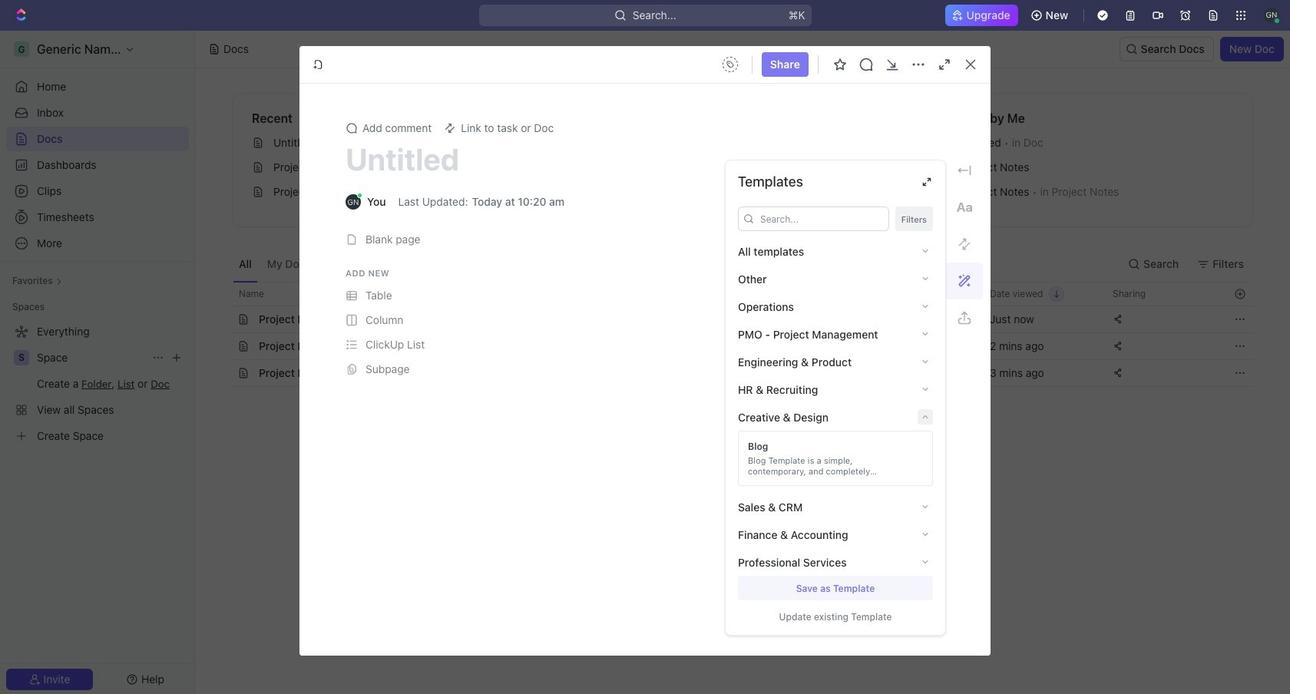 Task type: describe. For each thing, give the bounding box(es) containing it.
2 row from the top
[[216, 306, 1254, 333]]

Search... text field
[[761, 207, 884, 231]]

cell for 4th row from the top
[[216, 360, 233, 387]]

dropdown menu image
[[718, 52, 743, 77]]

4 row from the top
[[216, 360, 1254, 387]]

1 row from the top
[[216, 282, 1254, 307]]

space, , element
[[14, 350, 29, 366]]



Task type: locate. For each thing, give the bounding box(es) containing it.
no favorited docs image
[[713, 128, 774, 189]]

cell for second row from the top
[[216, 307, 233, 333]]

row
[[216, 282, 1254, 307], [216, 306, 1254, 333], [216, 333, 1254, 360], [216, 360, 1254, 387]]

tab list
[[233, 246, 614, 282]]

column header
[[216, 282, 233, 307]]

sidebar navigation
[[0, 31, 196, 695]]

3 row from the top
[[216, 333, 1254, 360]]

table
[[216, 282, 1254, 387]]

cell for second row from the bottom of the page
[[216, 333, 233, 360]]

cell
[[216, 307, 233, 333], [858, 307, 981, 333], [216, 333, 233, 360], [216, 360, 233, 387], [858, 360, 981, 387]]



Task type: vqa. For each thing, say whether or not it's contained in the screenshot.
ClickApps link on the left bottom of the page
no



